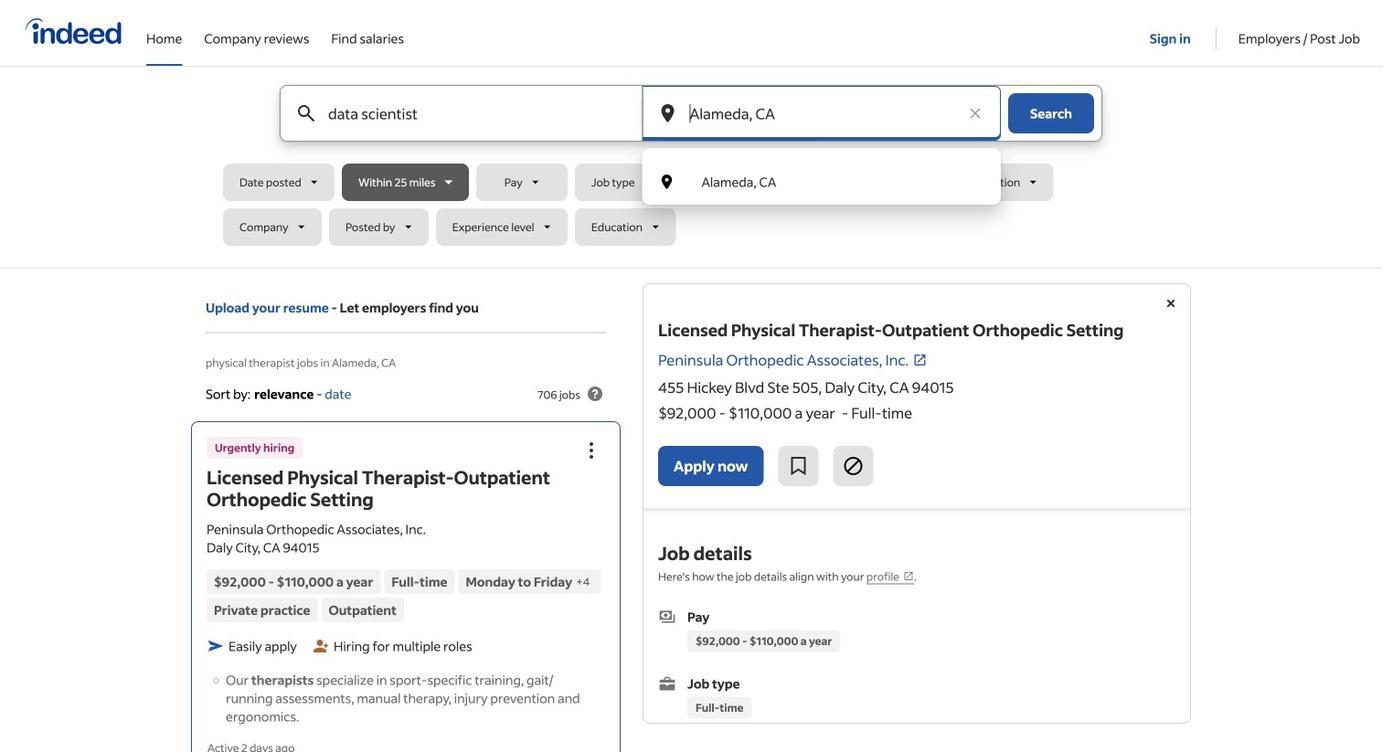 Task type: vqa. For each thing, say whether or not it's contained in the screenshot.
Job actions for Project/Program Manager is collapsed IMAGE
no



Task type: describe. For each thing, give the bounding box(es) containing it.
Edit location text field
[[686, 86, 957, 141]]

job preferences (opens in a new window) image
[[904, 571, 914, 582]]

clear location input image
[[967, 104, 985, 123]]

close job details image
[[1160, 293, 1182, 315]]

job actions for licensed physical therapist-outpatient orthopedic setting is collapsed image
[[581, 440, 603, 462]]

peninsula orthopedic associates, inc. (opens in a new tab) image
[[913, 353, 928, 368]]

save this job image
[[788, 455, 810, 477]]



Task type: locate. For each thing, give the bounding box(es) containing it.
not interested image
[[843, 455, 865, 477]]

search: Job title, keywords, or company text field
[[325, 86, 610, 141]]

None search field
[[223, 85, 1160, 253]]

help icon image
[[584, 383, 606, 405]]



